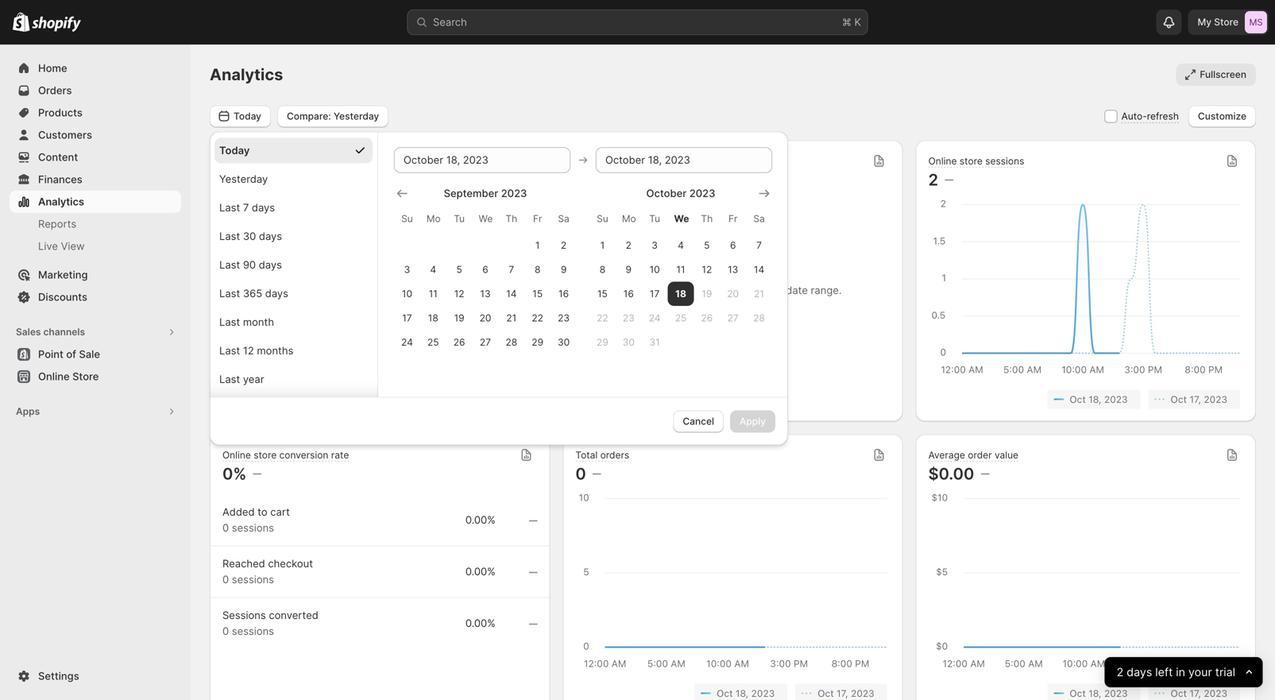 Task type: locate. For each thing, give the bounding box(es) containing it.
orders
[[38, 84, 72, 97]]

1 29 from the left
[[532, 336, 544, 348]]

yyyy-mm-dd text field up september 2023
[[394, 147, 571, 173]]

oct 18, 2023
[[364, 394, 422, 405], [1070, 394, 1128, 405], [717, 688, 775, 699], [1070, 688, 1128, 699]]

6 for rightmost 6 button
[[730, 239, 736, 251]]

last left year
[[219, 373, 240, 385]]

2 button for october 2023
[[616, 233, 642, 257]]

1 8 from the left
[[535, 264, 541, 275]]

settings link
[[10, 665, 181, 687]]

view
[[61, 240, 85, 252]]

tu
[[454, 213, 465, 224], [649, 213, 660, 224]]

5 last from the top
[[219, 316, 240, 328]]

0.00% for sessions converted
[[466, 617, 496, 629]]

oct 17, 2023 button for 2
[[1149, 390, 1241, 409]]

1 horizontal spatial mo
[[622, 213, 636, 224]]

2 1 from the left
[[601, 239, 605, 251]]

days inside last 30 days button
[[259, 230, 282, 242]]

0 horizontal spatial 18
[[428, 312, 439, 324]]

my store image
[[1245, 11, 1268, 33]]

online inside online store sessions dropdown button
[[929, 155, 957, 167]]

1 tuesday element from the left
[[446, 204, 473, 233]]

0 vertical spatial online
[[929, 155, 957, 167]]

thursday element down october 2023 at top right
[[694, 204, 720, 233]]

0 horizontal spatial 30 button
[[551, 330, 577, 354]]

0 horizontal spatial store
[[72, 370, 99, 383]]

2 monday element from the left
[[616, 204, 642, 233]]

store down the sale
[[72, 370, 99, 383]]

2 su from the left
[[597, 213, 609, 224]]

26 for right the 26 button
[[701, 312, 713, 324]]

grid containing september
[[394, 185, 577, 354]]

1 horizontal spatial 29
[[597, 336, 609, 348]]

monday element
[[420, 204, 446, 233], [616, 204, 642, 233]]

0 horizontal spatial 21
[[507, 312, 517, 324]]

0 horizontal spatial 24
[[401, 336, 413, 348]]

reports
[[38, 218, 76, 230]]

2 mo from the left
[[622, 213, 636, 224]]

last left 365
[[219, 287, 240, 299]]

1 horizontal spatial thursday element
[[694, 204, 720, 233]]

analytics
[[210, 65, 283, 84], [38, 196, 84, 208]]

we for september
[[479, 213, 493, 224]]

days right "90"
[[259, 258, 282, 271]]

last down last 7 days
[[219, 230, 240, 242]]

online left store
[[929, 155, 957, 167]]

sessions down to
[[232, 522, 274, 534]]

1 vertical spatial analytics
[[38, 196, 84, 208]]

1 horizontal spatial 15 button
[[590, 282, 616, 306]]

no change image
[[945, 174, 954, 186], [529, 618, 538, 631]]

5 down september
[[457, 264, 462, 275]]

0 vertical spatial 26
[[701, 312, 713, 324]]

tu down september
[[454, 213, 465, 224]]

1 horizontal spatial 8 button
[[590, 257, 616, 282]]

0 vertical spatial store
[[1215, 16, 1239, 28]]

1 vertical spatial online
[[38, 370, 70, 383]]

7
[[243, 201, 249, 214], [757, 239, 762, 251], [509, 264, 514, 275]]

0 horizontal spatial tu
[[454, 213, 465, 224]]

average order value button
[[929, 449, 1019, 463]]

1 vertical spatial yesterday
[[219, 173, 268, 185]]

16 button left was
[[616, 282, 642, 306]]

october 2023
[[647, 187, 716, 199]]

days up last 90 days
[[259, 230, 282, 242]]

monday element up the there
[[616, 204, 642, 233]]

0 horizontal spatial monday element
[[420, 204, 446, 233]]

3 last from the top
[[219, 258, 240, 271]]

16 left the there
[[559, 288, 569, 299]]

0 horizontal spatial grid
[[394, 185, 577, 354]]

2 thursday element from the left
[[694, 204, 720, 233]]

oct 18, 2023 button for 0
[[695, 684, 788, 700]]

4 last from the top
[[219, 287, 240, 299]]

sales channels button
[[10, 321, 181, 343]]

1 vertical spatial 3
[[404, 264, 410, 275]]

27
[[728, 312, 739, 324], [480, 336, 491, 348]]

$0.00
[[223, 170, 268, 190], [929, 464, 975, 484]]

1 horizontal spatial we
[[674, 213, 689, 224]]

1 23 from the left
[[558, 312, 570, 324]]

store for online store
[[72, 370, 99, 383]]

0 horizontal spatial 7
[[243, 201, 249, 214]]

0 vertical spatial 17
[[650, 288, 660, 299]]

1 vertical spatial $0.00
[[929, 464, 975, 484]]

last up last 30 days
[[219, 201, 240, 214]]

days
[[252, 201, 275, 214], [259, 230, 282, 242], [259, 258, 282, 271], [265, 287, 288, 299], [1127, 666, 1152, 679]]

days for last 30 days
[[259, 230, 282, 242]]

5 for '5' "button" to the right
[[704, 239, 710, 251]]

store inside 'button'
[[72, 370, 99, 383]]

tu down the october in the top of the page
[[649, 213, 660, 224]]

5 button down september
[[446, 257, 473, 282]]

1 vertical spatial 17
[[402, 312, 412, 324]]

2 horizontal spatial 12
[[702, 264, 712, 275]]

1 vertical spatial today
[[219, 144, 250, 156]]

$0.00 down "average"
[[929, 464, 975, 484]]

16 left was
[[624, 288, 634, 299]]

1 button for october 2023
[[590, 233, 616, 257]]

0 horizontal spatial 15
[[533, 288, 543, 299]]

we down september 2023
[[479, 213, 493, 224]]

2 vertical spatial 0.00%
[[466, 617, 496, 629]]

1 horizontal spatial grid
[[590, 185, 772, 354]]

sessions inside sessions converted 0 sessions
[[232, 625, 274, 637]]

17 button
[[642, 282, 668, 306], [394, 306, 420, 330]]

oct 18, 2023 for 0
[[717, 688, 775, 699]]

days inside last 365 days button
[[265, 287, 288, 299]]

1 vertical spatial 7
[[757, 239, 762, 251]]

store for my store
[[1215, 16, 1239, 28]]

2 sa from the left
[[754, 213, 765, 224]]

5
[[704, 239, 710, 251], [457, 264, 462, 275]]

0 vertical spatial 24
[[649, 312, 661, 324]]

3 for the leftmost '3' button
[[404, 264, 410, 275]]

no change image for $0.00
[[981, 468, 990, 480]]

today up today button
[[234, 110, 261, 122]]

sessions converted 0 sessions
[[223, 609, 319, 637]]

thursday element down september 2023
[[499, 204, 525, 233]]

⌘
[[842, 16, 852, 28]]

1 wednesday element from the left
[[473, 204, 499, 233]]

1 horizontal spatial 14
[[754, 264, 765, 275]]

0 horizontal spatial 12
[[243, 344, 254, 357]]

last for last year
[[219, 373, 240, 385]]

2 tuesday element from the left
[[642, 204, 668, 233]]

1 vertical spatial 25
[[428, 336, 439, 348]]

13 button
[[720, 257, 746, 282], [473, 282, 499, 306]]

0 horizontal spatial analytics
[[38, 196, 84, 208]]

0 horizontal spatial we
[[479, 213, 493, 224]]

2 button for september 2023
[[551, 233, 577, 257]]

analytics up today dropdown button
[[210, 65, 283, 84]]

today inside button
[[219, 144, 250, 156]]

6 down september 2023
[[483, 264, 489, 275]]

last year button
[[215, 367, 373, 392]]

5 for leftmost '5' "button"
[[457, 264, 462, 275]]

months
[[257, 344, 294, 357]]

my
[[1198, 16, 1212, 28]]

days inside the last 90 days button
[[259, 258, 282, 271]]

0 horizontal spatial 20
[[480, 312, 491, 324]]

sunday element
[[394, 204, 420, 233], [590, 204, 616, 233]]

1 su from the left
[[401, 213, 413, 224]]

19 for left 19 'button'
[[454, 312, 465, 324]]

1 horizontal spatial saturday element
[[746, 204, 772, 233]]

0 horizontal spatial 26
[[454, 336, 465, 348]]

0 horizontal spatial 23 button
[[551, 306, 577, 330]]

1 friday element from the left
[[525, 204, 551, 233]]

0 horizontal spatial 24 button
[[394, 330, 420, 354]]

13
[[728, 264, 739, 275], [480, 288, 491, 299]]

4 button
[[668, 233, 694, 257], [420, 257, 446, 282]]

tuesday element
[[446, 204, 473, 233], [642, 204, 668, 233]]

9
[[561, 264, 567, 275], [626, 264, 632, 275]]

last for last 12 months
[[219, 344, 240, 357]]

1 vertical spatial store
[[72, 370, 99, 383]]

online inside online store link
[[38, 370, 70, 383]]

wednesday element for october
[[668, 204, 694, 233]]

1 horizontal spatial 20
[[727, 288, 739, 299]]

online for online store sessions
[[929, 155, 957, 167]]

refresh
[[1147, 110, 1179, 122]]

list for 0
[[579, 684, 887, 700]]

14 for the left 14 button
[[506, 288, 517, 299]]

no change image
[[253, 468, 262, 480], [593, 468, 601, 480], [981, 468, 990, 480], [529, 515, 538, 527], [529, 566, 538, 579]]

30 for 1st 30 button from right
[[623, 336, 635, 348]]

th for october 2023
[[701, 213, 713, 224]]

last up last year
[[219, 344, 240, 357]]

2 last from the top
[[219, 230, 240, 242]]

last for last 365 days
[[219, 287, 240, 299]]

saturday element
[[551, 204, 577, 233], [746, 204, 772, 233]]

shopify image
[[32, 16, 81, 32]]

3 0.00% from the top
[[466, 617, 496, 629]]

oct
[[364, 394, 380, 405], [465, 394, 481, 405], [1070, 394, 1086, 405], [1171, 394, 1187, 405], [717, 688, 733, 699], [818, 688, 834, 699], [1070, 688, 1086, 699], [1171, 688, 1187, 699]]

1 horizontal spatial 30
[[558, 336, 570, 348]]

wednesday element down september 2023
[[473, 204, 499, 233]]

friday element
[[525, 204, 551, 233], [720, 204, 746, 233]]

checkout
[[268, 558, 313, 570]]

23 button
[[551, 306, 577, 330], [616, 306, 642, 330]]

0 vertical spatial $0.00
[[223, 170, 268, 190]]

1 grid from the left
[[394, 185, 577, 354]]

1 last from the top
[[219, 201, 240, 214]]

12 for the leftmost 12 button
[[454, 288, 465, 299]]

fr for october 2023
[[729, 213, 738, 224]]

home
[[38, 62, 67, 74]]

26
[[701, 312, 713, 324], [454, 336, 465, 348]]

1 vertical spatial 14
[[506, 288, 517, 299]]

point
[[38, 348, 63, 360]]

oct 18, 2023 button for $0.00
[[1048, 684, 1141, 700]]

21 button
[[746, 282, 772, 306], [499, 306, 525, 330]]

2 sunday element from the left
[[590, 204, 616, 233]]

0 horizontal spatial 13 button
[[473, 282, 499, 306]]

there was no data found for this date range. button
[[563, 140, 903, 422]]

31 button
[[642, 330, 668, 354]]

sessions inside added to cart 0 sessions
[[232, 522, 274, 534]]

2 23 from the left
[[623, 312, 635, 324]]

19
[[702, 288, 712, 299], [454, 312, 465, 324]]

1 horizontal spatial 17
[[650, 288, 660, 299]]

yesterday right compare:
[[334, 110, 379, 122]]

store right the my
[[1215, 16, 1239, 28]]

0 vertical spatial 6
[[730, 239, 736, 251]]

data
[[693, 284, 715, 296]]

days inside last 7 days button
[[252, 201, 275, 214]]

discounts
[[38, 291, 87, 303]]

YYYY-MM-DD text field
[[394, 147, 571, 173], [596, 147, 772, 173]]

2
[[929, 170, 939, 190], [561, 239, 567, 251], [626, 239, 632, 251], [1117, 666, 1124, 679]]

1 1 from the left
[[536, 239, 540, 251]]

content
[[38, 151, 78, 163]]

last inside button
[[219, 373, 240, 385]]

6 last from the top
[[219, 344, 240, 357]]

2 29 from the left
[[597, 336, 609, 348]]

6 up there was no data found for this date range.
[[730, 239, 736, 251]]

2 tu from the left
[[649, 213, 660, 224]]

saturday element for october 2023
[[746, 204, 772, 233]]

1 horizontal spatial 9 button
[[616, 257, 642, 282]]

monday element for september
[[420, 204, 446, 233]]

2 16 from the left
[[624, 288, 634, 299]]

1 button for september 2023
[[525, 233, 551, 257]]

25 for right "25" button
[[675, 312, 687, 324]]

0 horizontal spatial 28 button
[[499, 330, 525, 354]]

1 16 button from the left
[[551, 282, 577, 306]]

20
[[727, 288, 739, 299], [480, 312, 491, 324]]

1 mo from the left
[[427, 213, 441, 224]]

14 for the right 14 button
[[754, 264, 765, 275]]

2 th from the left
[[701, 213, 713, 224]]

thursday element
[[499, 204, 525, 233], [694, 204, 720, 233]]

days for last 365 days
[[265, 287, 288, 299]]

today button
[[215, 138, 373, 163]]

1 thursday element from the left
[[499, 204, 525, 233]]

0
[[576, 464, 586, 484], [223, 522, 229, 534], [223, 573, 229, 586], [223, 625, 229, 637]]

1 horizontal spatial sunday element
[[590, 204, 616, 233]]

5 up data
[[704, 239, 710, 251]]

1 fr from the left
[[533, 213, 542, 224]]

0 horizontal spatial 1 button
[[525, 233, 551, 257]]

0 horizontal spatial 5 button
[[446, 257, 473, 282]]

17, for $0.00
[[1190, 688, 1202, 699]]

was
[[656, 284, 675, 296]]

25 for left "25" button
[[428, 336, 439, 348]]

point of sale
[[38, 348, 100, 360]]

12 button
[[694, 257, 720, 282], [446, 282, 473, 306]]

16 button left the there
[[551, 282, 577, 306]]

7 last from the top
[[219, 373, 240, 385]]

auto-refresh
[[1122, 110, 1179, 122]]

sessions inside dropdown button
[[986, 155, 1025, 167]]

last
[[219, 201, 240, 214], [219, 230, 240, 242], [219, 258, 240, 271], [219, 287, 240, 299], [219, 316, 240, 328], [219, 344, 240, 357], [219, 373, 240, 385]]

1 horizontal spatial yyyy-mm-dd text field
[[596, 147, 772, 173]]

1 horizontal spatial 26
[[701, 312, 713, 324]]

shopify image
[[13, 12, 30, 32]]

17, for 2
[[1190, 394, 1202, 405]]

0 vertical spatial 21
[[754, 288, 765, 299]]

⌘ k
[[842, 16, 862, 28]]

yesterday inside button
[[219, 173, 268, 185]]

wednesday element
[[473, 204, 499, 233], [668, 204, 694, 233]]

1 horizontal spatial 1
[[601, 239, 605, 251]]

2 16 button from the left
[[616, 282, 642, 306]]

19 for the right 19 'button'
[[702, 288, 712, 299]]

content link
[[10, 146, 181, 168]]

friday element down september 2023
[[525, 204, 551, 233]]

fullscreen button
[[1177, 64, 1257, 86]]

5 button
[[694, 233, 720, 257], [446, 257, 473, 282]]

for
[[749, 284, 763, 296]]

1 sa from the left
[[558, 213, 570, 224]]

sessions inside reached checkout 0 sessions
[[232, 573, 274, 586]]

2 8 from the left
[[600, 264, 606, 275]]

last left "90"
[[219, 258, 240, 271]]

yyyy-mm-dd text field up october 2023 at top right
[[596, 147, 772, 173]]

18 for the rightmost 18 button
[[676, 288, 687, 299]]

0 horizontal spatial sa
[[558, 213, 570, 224]]

online down the point
[[38, 370, 70, 383]]

2 button
[[551, 233, 577, 257], [616, 233, 642, 257]]

days left 'left' on the right bottom of page
[[1127, 666, 1152, 679]]

1 23 button from the left
[[551, 306, 577, 330]]

monday element for october
[[616, 204, 642, 233]]

9 button
[[551, 257, 577, 282], [616, 257, 642, 282]]

analytics down finances
[[38, 196, 84, 208]]

2 fr from the left
[[729, 213, 738, 224]]

2 saturday element from the left
[[746, 204, 772, 233]]

21 for right 21 button
[[754, 288, 765, 299]]

0 vertical spatial 12
[[702, 264, 712, 275]]

friday element up there was no data found for this date range.
[[720, 204, 746, 233]]

0 horizontal spatial 9 button
[[551, 257, 577, 282]]

days for last 7 days
[[252, 201, 275, 214]]

1 horizontal spatial 17 button
[[642, 282, 668, 306]]

today down today dropdown button
[[219, 144, 250, 156]]

30 for first 30 button from left
[[558, 336, 570, 348]]

1 we from the left
[[479, 213, 493, 224]]

tuesday element down the october in the top of the page
[[642, 204, 668, 233]]

no change image for 0
[[593, 468, 601, 480]]

1 horizontal spatial 25
[[675, 312, 687, 324]]

store
[[1215, 16, 1239, 28], [72, 370, 99, 383]]

1 16 from the left
[[559, 288, 569, 299]]

tu for september
[[454, 213, 465, 224]]

0 vertical spatial 18
[[676, 288, 687, 299]]

1 1 button from the left
[[525, 233, 551, 257]]

16
[[559, 288, 569, 299], [624, 288, 634, 299]]

0 horizontal spatial 21 button
[[499, 306, 525, 330]]

0 vertical spatial 3
[[652, 239, 658, 251]]

sessions down reached
[[232, 573, 274, 586]]

sa for september 2023
[[558, 213, 570, 224]]

1 horizontal spatial analytics
[[210, 65, 283, 84]]

2 22 from the left
[[597, 312, 609, 324]]

0 inside added to cart 0 sessions
[[223, 522, 229, 534]]

1 horizontal spatial 6 button
[[720, 233, 746, 257]]

1 horizontal spatial 22 button
[[590, 306, 616, 330]]

range.
[[811, 284, 842, 296]]

yesterday up last 7 days
[[219, 173, 268, 185]]

1 vertical spatial 24
[[401, 336, 413, 348]]

0 vertical spatial 25
[[675, 312, 687, 324]]

2 wednesday element from the left
[[668, 204, 694, 233]]

1 saturday element from the left
[[551, 204, 577, 233]]

trial
[[1216, 666, 1236, 679]]

1 tu from the left
[[454, 213, 465, 224]]

1 horizontal spatial 1 button
[[590, 233, 616, 257]]

1 horizontal spatial 9
[[626, 264, 632, 275]]

2 2 button from the left
[[616, 233, 642, 257]]

2 we from the left
[[674, 213, 689, 224]]

1 vertical spatial 10
[[402, 288, 412, 299]]

18
[[676, 288, 687, 299], [428, 312, 439, 324]]

oct 17, 2023 for $0.00
[[1171, 688, 1228, 699]]

1 horizontal spatial 6
[[730, 239, 736, 251]]

customize button
[[1189, 105, 1256, 127]]

2 15 button from the left
[[590, 282, 616, 306]]

1 0.00% from the top
[[466, 514, 496, 526]]

sessions right store
[[986, 155, 1025, 167]]

oct 17, 2023 for 2
[[1171, 394, 1228, 405]]

1 sunday element from the left
[[394, 204, 420, 233]]

90
[[243, 258, 256, 271]]

2 grid from the left
[[590, 185, 772, 354]]

1 monday element from the left
[[420, 204, 446, 233]]

live
[[38, 240, 58, 252]]

days right 365
[[265, 287, 288, 299]]

0 horizontal spatial 29 button
[[525, 330, 551, 354]]

1 horizontal spatial 14 button
[[746, 257, 772, 282]]

we down october 2023 at top right
[[674, 213, 689, 224]]

1 th from the left
[[506, 213, 518, 224]]

0 horizontal spatial 18 button
[[420, 306, 446, 330]]

tuesday element for october 2023
[[642, 204, 668, 233]]

1 horizontal spatial tuesday element
[[642, 204, 668, 233]]

6 button down september 2023
[[473, 257, 499, 282]]

14
[[754, 264, 765, 275], [506, 288, 517, 299]]

23
[[558, 312, 570, 324], [623, 312, 635, 324]]

10 button
[[642, 257, 668, 282], [394, 282, 420, 306]]

sessions down sessions
[[232, 625, 274, 637]]

6 button up there was no data found for this date range.
[[720, 233, 746, 257]]

home link
[[10, 57, 181, 79]]

1 horizontal spatial fr
[[729, 213, 738, 224]]

2 friday element from the left
[[720, 204, 746, 233]]

0%
[[223, 464, 247, 484]]

fr for september 2023
[[533, 213, 542, 224]]

th down october 2023 at top right
[[701, 213, 713, 224]]

2 horizontal spatial 7
[[757, 239, 762, 251]]

wednesday element down october 2023 at top right
[[668, 204, 694, 233]]

2 30 button from the left
[[616, 330, 642, 354]]

29 button
[[525, 330, 551, 354], [590, 330, 616, 354]]

0 vertical spatial 0.00%
[[466, 514, 496, 526]]

mo
[[427, 213, 441, 224], [622, 213, 636, 224]]

th for september 2023
[[506, 213, 518, 224]]

monday element down september
[[420, 204, 446, 233]]

online store
[[38, 370, 99, 383]]

grid
[[394, 185, 577, 354], [590, 185, 772, 354]]

added to cart 0 sessions
[[223, 506, 290, 534]]

1 vertical spatial no change image
[[529, 618, 538, 631]]

th down september 2023
[[506, 213, 518, 224]]

2 0.00% from the top
[[466, 565, 496, 578]]

1 horizontal spatial sa
[[754, 213, 765, 224]]

2 9 from the left
[[626, 264, 632, 275]]

days up last 30 days
[[252, 201, 275, 214]]

1 2 button from the left
[[551, 233, 577, 257]]

tuesday element down september
[[446, 204, 473, 233]]

6 for the leftmost 6 button
[[483, 264, 489, 275]]

finances
[[38, 173, 82, 186]]

online
[[929, 155, 957, 167], [38, 370, 70, 383]]

customers link
[[10, 124, 181, 146]]

2 inside dropdown button
[[1117, 666, 1124, 679]]

0 horizontal spatial friday element
[[525, 204, 551, 233]]

5 button up data
[[694, 233, 720, 257]]

10
[[650, 264, 660, 275], [402, 288, 412, 299]]

0 horizontal spatial sunday element
[[394, 204, 420, 233]]

1 horizontal spatial 23 button
[[616, 306, 642, 330]]

last left the 'month'
[[219, 316, 240, 328]]

0 horizontal spatial $0.00
[[223, 170, 268, 190]]

$0.00 up last 7 days
[[223, 170, 268, 190]]

oct 18, 2023 for 2
[[1070, 394, 1128, 405]]

1 horizontal spatial 7
[[509, 264, 514, 275]]

2 1 button from the left
[[590, 233, 616, 257]]

2 8 button from the left
[[590, 257, 616, 282]]

list
[[226, 390, 534, 409], [932, 390, 1241, 409], [579, 684, 887, 700], [932, 684, 1241, 700]]



Task type: vqa. For each thing, say whether or not it's contained in the screenshot.


Task type: describe. For each thing, give the bounding box(es) containing it.
compare:
[[287, 110, 331, 122]]

there was no data found for this date range.
[[624, 284, 842, 296]]

0.00% for reached checkout
[[466, 565, 496, 578]]

list for $0.00
[[932, 684, 1241, 700]]

17, for 0
[[837, 688, 849, 699]]

online store button
[[0, 366, 191, 388]]

sessions
[[223, 609, 266, 621]]

1 yyyy-mm-dd text field from the left
[[394, 147, 571, 173]]

1 for september 2023
[[536, 239, 540, 251]]

cancel button
[[673, 410, 724, 433]]

yesterday button
[[215, 166, 373, 192]]

sunday element for september 2023
[[394, 204, 420, 233]]

point of sale button
[[0, 343, 191, 366]]

september
[[444, 187, 499, 199]]

0 horizontal spatial 20 button
[[473, 306, 499, 330]]

18, for 2
[[1089, 394, 1102, 405]]

2 29 button from the left
[[590, 330, 616, 354]]

0 horizontal spatial 12 button
[[446, 282, 473, 306]]

2 yyyy-mm-dd text field from the left
[[596, 147, 772, 173]]

of
[[66, 348, 76, 360]]

to
[[258, 506, 268, 518]]

sales channels
[[16, 326, 85, 338]]

1 horizontal spatial 4 button
[[668, 233, 694, 257]]

settings
[[38, 670, 79, 682]]

channels
[[43, 326, 85, 338]]

2 23 button from the left
[[616, 306, 642, 330]]

wednesday element for september
[[473, 204, 499, 233]]

found
[[718, 284, 746, 296]]

compare: yesterday
[[287, 110, 379, 122]]

18 for the left 18 button
[[428, 312, 439, 324]]

1 29 button from the left
[[525, 330, 551, 354]]

20 for the left 20 button
[[480, 312, 491, 324]]

thursday element for september 2023
[[499, 204, 525, 233]]

oct 17, 2023 button for 0
[[796, 684, 887, 700]]

1 horizontal spatial 27
[[728, 312, 739, 324]]

tu for october
[[649, 213, 660, 224]]

1 horizontal spatial 3 button
[[642, 233, 668, 257]]

orders link
[[10, 79, 181, 102]]

k
[[855, 16, 862, 28]]

1 horizontal spatial 19 button
[[694, 282, 720, 306]]

1 horizontal spatial 13 button
[[720, 257, 746, 282]]

0 horizontal spatial 19 button
[[446, 306, 473, 330]]

0 horizontal spatial 27
[[480, 336, 491, 348]]

there
[[624, 284, 653, 296]]

1 horizontal spatial 24 button
[[642, 306, 668, 330]]

0 vertical spatial 28
[[754, 312, 765, 324]]

0 inside sessions converted 0 sessions
[[223, 625, 229, 637]]

3 for the rightmost '3' button
[[652, 239, 658, 251]]

value
[[995, 449, 1019, 461]]

1 9 from the left
[[561, 264, 567, 275]]

0 horizontal spatial 3 button
[[394, 257, 420, 282]]

oct 18, 2023 for $0.00
[[1070, 688, 1128, 699]]

customers
[[38, 129, 92, 141]]

yesterday inside dropdown button
[[334, 110, 379, 122]]

year
[[243, 373, 264, 385]]

products
[[38, 106, 82, 119]]

1 horizontal spatial 12 button
[[694, 257, 720, 282]]

reports link
[[10, 213, 181, 235]]

1 horizontal spatial 28 button
[[746, 306, 772, 330]]

0 horizontal spatial 4 button
[[420, 257, 446, 282]]

1 8 button from the left
[[525, 257, 551, 282]]

1 horizontal spatial 27 button
[[720, 306, 746, 330]]

2 for 2 button for september 2023
[[561, 239, 567, 251]]

october
[[647, 187, 687, 199]]

reached checkout 0 sessions
[[223, 558, 313, 586]]

0 vertical spatial analytics
[[210, 65, 283, 84]]

online store link
[[10, 366, 181, 388]]

18, for $0.00
[[1089, 688, 1102, 699]]

1 30 button from the left
[[551, 330, 577, 354]]

tuesday element for september 2023
[[446, 204, 473, 233]]

2 for 2 days left in your trial
[[1117, 666, 1124, 679]]

0 horizontal spatial 11
[[429, 288, 438, 299]]

1 horizontal spatial 20 button
[[720, 282, 746, 306]]

2 9 button from the left
[[616, 257, 642, 282]]

oct 17, 2023 button for $0.00
[[1149, 684, 1241, 700]]

no change image for 0%
[[253, 468, 262, 480]]

today button
[[210, 105, 271, 127]]

mo for september
[[427, 213, 441, 224]]

last 365 days button
[[215, 281, 373, 306]]

29 for 1st 29 button from left
[[532, 336, 544, 348]]

last 365 days
[[219, 287, 288, 299]]

su for september
[[401, 213, 413, 224]]

1 horizontal spatial 13
[[728, 264, 739, 275]]

0 horizontal spatial 25 button
[[420, 330, 446, 354]]

0 vertical spatial no change image
[[945, 174, 954, 186]]

2 days left in your trial button
[[1105, 657, 1263, 687]]

1 horizontal spatial 21 button
[[746, 282, 772, 306]]

today inside dropdown button
[[234, 110, 261, 122]]

date
[[786, 284, 808, 296]]

last for last 7 days
[[219, 201, 240, 214]]

1 horizontal spatial 11
[[677, 264, 686, 275]]

29 for first 29 button from the right
[[597, 336, 609, 348]]

average
[[929, 449, 966, 461]]

online for online store
[[38, 370, 70, 383]]

days for last 90 days
[[259, 258, 282, 271]]

1 horizontal spatial 26 button
[[694, 306, 720, 330]]

order
[[968, 449, 992, 461]]

converted
[[269, 609, 319, 621]]

2 22 button from the left
[[590, 306, 616, 330]]

grid containing october
[[590, 185, 772, 354]]

0 horizontal spatial 17
[[402, 312, 412, 324]]

0 inside reached checkout 0 sessions
[[223, 573, 229, 586]]

oct 17, 2023 for 0
[[818, 688, 875, 699]]

last month
[[219, 316, 274, 328]]

0 horizontal spatial 28
[[506, 336, 518, 348]]

no
[[678, 284, 690, 296]]

last month button
[[215, 309, 373, 335]]

last 7 days button
[[215, 195, 373, 220]]

last 90 days
[[219, 258, 282, 271]]

365
[[243, 287, 262, 299]]

1 22 from the left
[[532, 312, 544, 324]]

1 horizontal spatial 7 button
[[746, 233, 772, 257]]

21 for 21 button to the left
[[507, 312, 517, 324]]

7 inside button
[[243, 201, 249, 214]]

0 horizontal spatial 10 button
[[394, 282, 420, 306]]

products link
[[10, 102, 181, 124]]

added
[[223, 506, 255, 518]]

marketing
[[38, 269, 88, 281]]

average order value
[[929, 449, 1019, 461]]

last for last month
[[219, 316, 240, 328]]

last 90 days button
[[215, 252, 373, 278]]

sunday element for october 2023
[[590, 204, 616, 233]]

1 horizontal spatial 10 button
[[642, 257, 668, 282]]

last 12 months button
[[215, 338, 373, 363]]

0 horizontal spatial 30
[[243, 230, 256, 242]]

my store
[[1198, 16, 1239, 28]]

search
[[433, 16, 467, 28]]

2 days left in your trial
[[1117, 666, 1236, 679]]

left
[[1156, 666, 1173, 679]]

friday element for october 2023
[[720, 204, 746, 233]]

0 vertical spatial 10
[[650, 264, 660, 275]]

1 for october 2023
[[601, 239, 605, 251]]

analytics inside 'link'
[[38, 196, 84, 208]]

this
[[765, 284, 783, 296]]

last year
[[219, 373, 264, 385]]

0 horizontal spatial 17 button
[[394, 306, 420, 330]]

1 9 button from the left
[[551, 257, 577, 282]]

sales
[[16, 326, 41, 338]]

last 30 days button
[[215, 224, 373, 249]]

20 for rightmost 20 button
[[727, 288, 739, 299]]

last for last 90 days
[[219, 258, 240, 271]]

2 15 from the left
[[598, 288, 608, 299]]

0 horizontal spatial 14 button
[[499, 282, 525, 306]]

1 15 from the left
[[533, 288, 543, 299]]

online store sessions
[[929, 155, 1025, 167]]

18, for 0
[[736, 688, 749, 699]]

apps button
[[10, 401, 181, 423]]

26 for leftmost the 26 button
[[454, 336, 465, 348]]

1 horizontal spatial 18 button
[[668, 282, 694, 306]]

we for october
[[674, 213, 689, 224]]

saturday element for september 2023
[[551, 204, 577, 233]]

live view
[[38, 240, 85, 252]]

0.00% for added to cart
[[466, 514, 496, 526]]

compare: yesterday button
[[277, 105, 389, 127]]

oct 18, 2023 button for 2
[[1048, 390, 1141, 409]]

analytics link
[[10, 191, 181, 213]]

days inside 2 days left in your trial dropdown button
[[1127, 666, 1152, 679]]

1 horizontal spatial 25 button
[[668, 306, 694, 330]]

your
[[1189, 666, 1212, 679]]

thursday element for october 2023
[[694, 204, 720, 233]]

0 horizontal spatial 11 button
[[420, 282, 446, 306]]

0 horizontal spatial 13
[[480, 288, 491, 299]]

0 horizontal spatial 26 button
[[446, 330, 473, 354]]

31
[[650, 336, 660, 348]]

2 vertical spatial 12
[[243, 344, 254, 357]]

1 horizontal spatial 5 button
[[694, 233, 720, 257]]

12 for the rightmost 12 button
[[702, 264, 712, 275]]

0 horizontal spatial 6 button
[[473, 257, 499, 282]]

auto-
[[1122, 110, 1147, 122]]

1 horizontal spatial 24
[[649, 312, 661, 324]]

finances link
[[10, 168, 181, 191]]

mo for october
[[622, 213, 636, 224]]

in
[[1176, 666, 1186, 679]]

1 22 button from the left
[[525, 306, 551, 330]]

2 for october 2023 2 button
[[626, 239, 632, 251]]

0 horizontal spatial 7 button
[[499, 257, 525, 282]]

last for last 30 days
[[219, 230, 240, 242]]

1 15 button from the left
[[525, 282, 551, 306]]

friday element for september 2023
[[525, 204, 551, 233]]

reached
[[223, 558, 265, 570]]

online store sessions button
[[929, 155, 1025, 168]]

store
[[960, 155, 983, 167]]

1 horizontal spatial 11 button
[[668, 257, 694, 282]]

list for 2
[[932, 390, 1241, 409]]

su for october
[[597, 213, 609, 224]]

0 horizontal spatial no change image
[[529, 618, 538, 631]]

0 horizontal spatial 27 button
[[473, 330, 499, 354]]

1 horizontal spatial 4
[[678, 239, 684, 251]]

apps
[[16, 406, 40, 417]]

last 12 months
[[219, 344, 294, 357]]

sa for october 2023
[[754, 213, 765, 224]]

1 horizontal spatial $0.00
[[929, 464, 975, 484]]

last 30 days
[[219, 230, 282, 242]]

0 horizontal spatial 4
[[430, 264, 436, 275]]



